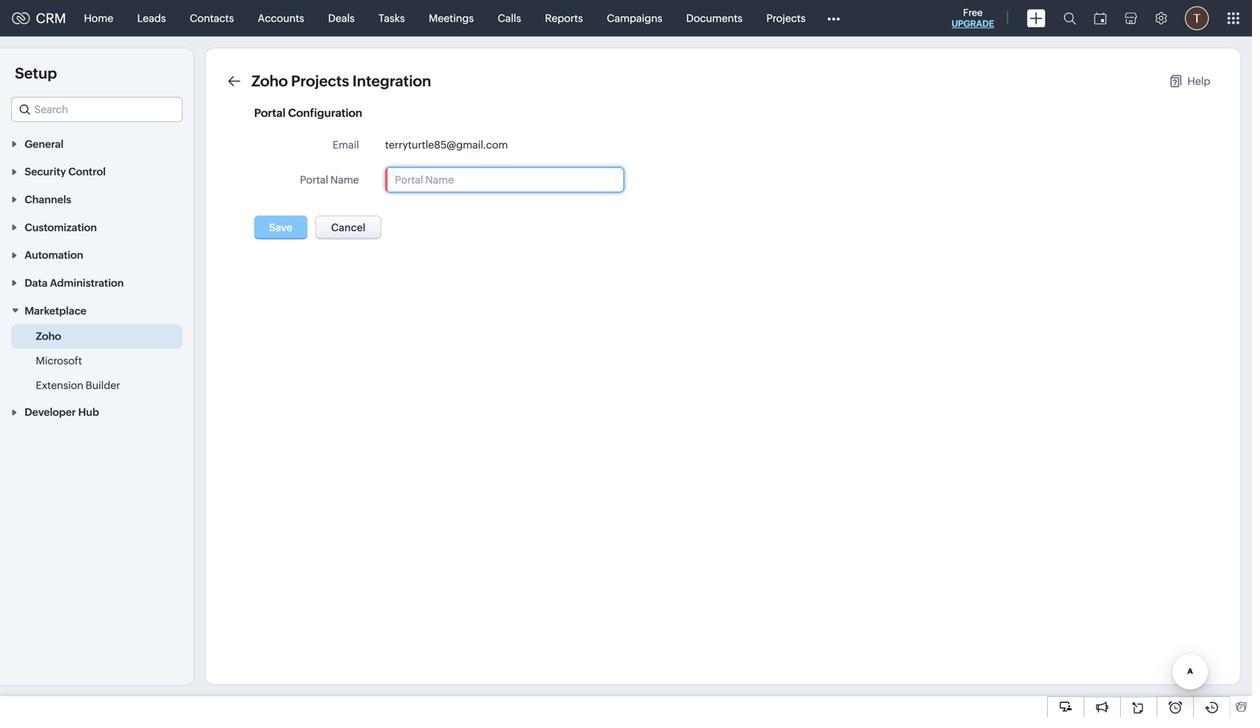 Task type: describe. For each thing, give the bounding box(es) containing it.
security control button
[[0, 158, 194, 185]]

profile element
[[1176, 0, 1218, 36]]

marketplace region
[[0, 325, 194, 398]]

data administration button
[[0, 269, 194, 297]]

leads
[[137, 12, 166, 24]]

tasks
[[379, 12, 405, 24]]

contacts
[[190, 12, 234, 24]]

customization
[[25, 222, 97, 234]]

documents
[[686, 12, 743, 24]]

developer hub
[[25, 407, 99, 419]]

Portal Name text field
[[386, 168, 623, 192]]

builder
[[86, 380, 120, 392]]

deals
[[328, 12, 355, 24]]

search element
[[1055, 0, 1085, 37]]

calls link
[[486, 0, 533, 36]]

documents link
[[674, 0, 755, 36]]

create menu image
[[1027, 9, 1046, 27]]

portal for portal configuration
[[254, 107, 286, 120]]

extension
[[36, 380, 83, 392]]

reports link
[[533, 0, 595, 36]]

meetings
[[429, 12, 474, 24]]

configuration
[[288, 107, 362, 120]]

channels button
[[0, 185, 194, 213]]

0 vertical spatial projects
[[767, 12, 806, 24]]

zoho for zoho
[[36, 331, 61, 342]]

create menu element
[[1018, 0, 1055, 36]]

calendar image
[[1094, 12, 1107, 24]]

microsoft link
[[36, 354, 82, 369]]

crm link
[[12, 11, 66, 26]]

home link
[[72, 0, 125, 36]]

setup
[[15, 65, 57, 82]]

integration
[[352, 73, 431, 90]]

customization button
[[0, 213, 194, 241]]

accounts link
[[246, 0, 316, 36]]

microsoft
[[36, 355, 82, 367]]

extension builder
[[36, 380, 120, 392]]

developer hub button
[[0, 398, 194, 426]]

automation button
[[0, 241, 194, 269]]

hub
[[78, 407, 99, 419]]

profile image
[[1185, 6, 1209, 30]]

portal name
[[300, 174, 359, 186]]

projects link
[[755, 0, 818, 36]]



Task type: vqa. For each thing, say whether or not it's contained in the screenshot.
VISITS link on the right of page
no



Task type: locate. For each thing, give the bounding box(es) containing it.
portal
[[254, 107, 286, 120], [300, 174, 328, 186]]

portal left name
[[300, 174, 328, 186]]

data administration
[[25, 277, 124, 289]]

0 horizontal spatial portal
[[254, 107, 286, 120]]

0 vertical spatial zoho
[[252, 73, 288, 90]]

None field
[[11, 97, 183, 122]]

administration
[[50, 277, 124, 289]]

1 vertical spatial zoho
[[36, 331, 61, 342]]

1 vertical spatial portal
[[300, 174, 328, 186]]

Search text field
[[12, 98, 182, 122]]

data
[[25, 277, 48, 289]]

zoho down marketplace
[[36, 331, 61, 342]]

0 vertical spatial portal
[[254, 107, 286, 120]]

free
[[963, 7, 983, 18]]

campaigns
[[607, 12, 663, 24]]

projects up configuration
[[291, 73, 349, 90]]

contacts link
[[178, 0, 246, 36]]

email
[[333, 139, 359, 151]]

portal left configuration
[[254, 107, 286, 120]]

security control
[[25, 166, 106, 178]]

meetings link
[[417, 0, 486, 36]]

leads link
[[125, 0, 178, 36]]

security
[[25, 166, 66, 178]]

control
[[68, 166, 106, 178]]

general button
[[0, 130, 194, 158]]

0 horizontal spatial zoho
[[36, 331, 61, 342]]

campaigns link
[[595, 0, 674, 36]]

zoho up portal configuration
[[252, 73, 288, 90]]

automation
[[25, 249, 83, 261]]

Other Modules field
[[818, 6, 850, 30]]

calls
[[498, 12, 521, 24]]

0 horizontal spatial projects
[[291, 73, 349, 90]]

terryturtle85@gmail.com
[[385, 139, 508, 151]]

projects left other modules field
[[767, 12, 806, 24]]

projects
[[767, 12, 806, 24], [291, 73, 349, 90]]

1 horizontal spatial zoho
[[252, 73, 288, 90]]

accounts
[[258, 12, 304, 24]]

portal configuration
[[254, 107, 362, 120]]

zoho inside 'marketplace' region
[[36, 331, 61, 342]]

cancel button
[[316, 216, 381, 240]]

1 horizontal spatial portal
[[300, 174, 328, 186]]

name
[[330, 174, 359, 186]]

crm
[[36, 11, 66, 26]]

zoho for zoho projects integration
[[252, 73, 288, 90]]

upgrade
[[952, 19, 994, 29]]

zoho projects integration
[[252, 73, 431, 90]]

tasks link
[[367, 0, 417, 36]]

channels
[[25, 194, 71, 206]]

search image
[[1064, 12, 1076, 25]]

1 horizontal spatial projects
[[767, 12, 806, 24]]

portal for portal name
[[300, 174, 328, 186]]

reports
[[545, 12, 583, 24]]

marketplace
[[25, 305, 87, 317]]

home
[[84, 12, 113, 24]]

marketplace button
[[0, 297, 194, 325]]

zoho link
[[36, 329, 61, 344]]

free upgrade
[[952, 7, 994, 29]]

cancel
[[331, 222, 366, 234]]

general
[[25, 138, 64, 150]]

logo image
[[12, 12, 30, 24]]

deals link
[[316, 0, 367, 36]]

1 vertical spatial projects
[[291, 73, 349, 90]]

zoho
[[252, 73, 288, 90], [36, 331, 61, 342]]

developer
[[25, 407, 76, 419]]

help
[[1188, 75, 1211, 87]]



